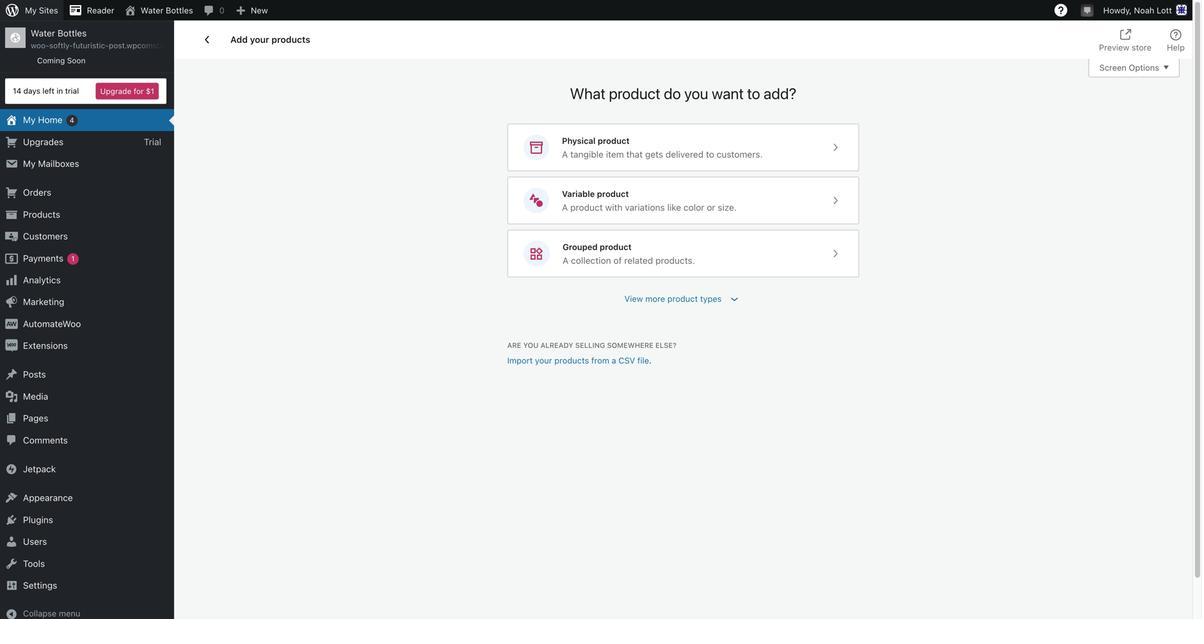 Task type: describe. For each thing, give the bounding box(es) containing it.
new link
[[230, 0, 273, 20]]

water bottles
[[141, 5, 193, 15]]

do
[[664, 85, 681, 102]]

import
[[507, 356, 533, 365]]

water for water bottles woo-softly-futuristic-post.wpcomstaging.com coming soon
[[31, 28, 55, 38]]

product for variable
[[597, 189, 629, 199]]

item
[[606, 149, 624, 160]]

plugins link
[[0, 510, 174, 531]]

variable product a product with variations like color or size.
[[562, 189, 737, 213]]

with
[[605, 202, 623, 213]]

tools
[[23, 559, 45, 569]]

my mailboxes link
[[0, 153, 174, 175]]

0
[[219, 5, 225, 15]]

0 link
[[198, 0, 230, 20]]

upgrade for $1 button
[[96, 83, 159, 100]]

0 vertical spatial your
[[250, 34, 269, 45]]

variations
[[625, 202, 665, 213]]

screen options
[[1100, 63, 1159, 72]]

are
[[507, 341, 521, 350]]

my for my home 4
[[23, 115, 36, 125]]

main menu navigation
[[0, 20, 197, 620]]

help button
[[1159, 20, 1193, 59]]

analytics
[[23, 275, 61, 285]]

what product do you want to add?
[[570, 85, 797, 102]]

screen
[[1100, 63, 1127, 72]]

4
[[70, 116, 74, 125]]

coming
[[37, 56, 65, 65]]

futuristic-
[[73, 41, 109, 50]]

more
[[645, 294, 665, 304]]

menu containing a tangible item that gets delivered to customers.
[[507, 123, 859, 278]]

upgrades
[[23, 137, 63, 147]]

water for water bottles
[[141, 5, 163, 15]]

a
[[612, 356, 616, 365]]

water bottles woo-softly-futuristic-post.wpcomstaging.com coming soon
[[31, 28, 197, 65]]

my mailboxes
[[23, 158, 79, 169]]

related
[[624, 255, 653, 266]]

howdy,
[[1104, 5, 1132, 15]]

settings link
[[0, 575, 174, 597]]

jetpack
[[23, 464, 56, 475]]

options
[[1129, 63, 1159, 72]]

reader
[[87, 5, 114, 15]]

howdy, noah lott
[[1104, 5, 1172, 15]]

sites
[[39, 5, 58, 15]]

$1
[[146, 87, 154, 96]]

products.
[[656, 255, 695, 266]]

new
[[251, 5, 268, 15]]

types
[[700, 294, 722, 304]]

size.
[[718, 202, 737, 213]]

reader link
[[63, 0, 119, 20]]

product down variable
[[570, 202, 603, 213]]

like
[[667, 202, 681, 213]]

collapse
[[23, 609, 57, 619]]

a for a product with variations like color or size.
[[562, 202, 568, 213]]

gets
[[645, 149, 663, 160]]

screen options button
[[1089, 58, 1180, 77]]

a for a tangible item that gets delivered to customers.
[[562, 149, 568, 160]]

my for my mailboxes
[[23, 158, 36, 169]]

softly-
[[49, 41, 73, 50]]

days
[[23, 87, 40, 96]]

extensions link
[[0, 335, 174, 357]]

appearance link
[[0, 488, 174, 510]]

orders
[[23, 187, 51, 198]]

store
[[1132, 43, 1152, 52]]

products inside are you already selling somewhere else? import your products from a csv file .
[[554, 356, 589, 365]]

in
[[57, 87, 63, 96]]

collapse menu
[[23, 609, 80, 619]]

product for what
[[609, 85, 661, 102]]

lott
[[1157, 5, 1172, 15]]

trial
[[65, 87, 79, 96]]

physical
[[562, 136, 596, 146]]

csv
[[619, 356, 635, 365]]

comments
[[23, 435, 68, 446]]

help
[[1167, 43, 1185, 52]]

your inside are you already selling somewhere else? import your products from a csv file .
[[535, 356, 552, 365]]

customers.
[[717, 149, 763, 160]]

plugins
[[23, 515, 53, 526]]

trial
[[144, 137, 161, 147]]

already
[[541, 341, 573, 350]]

noah
[[1134, 5, 1155, 15]]

.
[[649, 356, 652, 365]]

settings
[[23, 581, 57, 591]]

mailboxes
[[38, 158, 79, 169]]

that
[[626, 149, 643, 160]]

1
[[71, 255, 75, 263]]



Task type: locate. For each thing, give the bounding box(es) containing it.
products link
[[0, 204, 174, 226]]

appearance
[[23, 493, 73, 504]]

add your products
[[230, 34, 310, 45]]

a down grouped
[[563, 255, 569, 266]]

want
[[712, 85, 744, 102]]

payments
[[23, 253, 63, 264]]

add?
[[764, 85, 797, 102]]

marketing link
[[0, 291, 174, 313]]

tab list containing preview store
[[1092, 20, 1193, 59]]

what
[[570, 85, 606, 102]]

0 vertical spatial products
[[272, 34, 310, 45]]

marketing
[[23, 297, 64, 307]]

posts link
[[0, 364, 174, 386]]

your right add
[[250, 34, 269, 45]]

a inside physical product a tangible item that gets delivered to customers.
[[562, 149, 568, 160]]

for
[[134, 87, 144, 96]]

0 horizontal spatial products
[[272, 34, 310, 45]]

water up woo-
[[31, 28, 55, 38]]

users
[[23, 537, 47, 547]]

menu
[[59, 609, 80, 619]]

1 vertical spatial a
[[562, 202, 568, 213]]

selling
[[575, 341, 605, 350]]

woo-
[[31, 41, 49, 50]]

customers
[[23, 231, 68, 242]]

1 vertical spatial to
[[706, 149, 714, 160]]

delivered
[[666, 149, 704, 160]]

else?
[[656, 341, 677, 350]]

your
[[250, 34, 269, 45], [535, 356, 552, 365]]

product right more
[[668, 294, 698, 304]]

0 horizontal spatial water
[[31, 28, 55, 38]]

soon
[[67, 56, 86, 65]]

upgrade for $1
[[100, 87, 154, 96]]

bottles
[[166, 5, 193, 15], [58, 28, 87, 38]]

0 horizontal spatial to
[[706, 149, 714, 160]]

products
[[23, 209, 60, 220]]

1 vertical spatial products
[[554, 356, 589, 365]]

a product with variations like color or size. menu item
[[508, 178, 858, 224]]

2 vertical spatial my
[[23, 158, 36, 169]]

products
[[272, 34, 310, 45], [554, 356, 589, 365]]

you inside are you already selling somewhere else? import your products from a csv file .
[[523, 341, 539, 350]]

0 horizontal spatial you
[[523, 341, 539, 350]]

add
[[230, 34, 248, 45]]

0 vertical spatial to
[[747, 85, 760, 102]]

product left the do
[[609, 85, 661, 102]]

my sites link
[[0, 0, 63, 20]]

payments 1
[[23, 253, 75, 264]]

my inside my mailboxes link
[[23, 158, 36, 169]]

toolbar navigation
[[0, 0, 1193, 23]]

posts
[[23, 370, 46, 380]]

1 vertical spatial your
[[535, 356, 552, 365]]

products down new link at the left of page
[[272, 34, 310, 45]]

water up post.wpcomstaging.com
[[141, 5, 163, 15]]

1 vertical spatial water
[[31, 28, 55, 38]]

1 horizontal spatial your
[[535, 356, 552, 365]]

my sites
[[25, 5, 58, 15]]

0 vertical spatial my
[[25, 5, 37, 15]]

bottles for water bottles woo-softly-futuristic-post.wpcomstaging.com coming soon
[[58, 28, 87, 38]]

1 horizontal spatial water
[[141, 5, 163, 15]]

0 horizontal spatial bottles
[[58, 28, 87, 38]]

my home 4
[[23, 115, 74, 125]]

a for a collection of related products.
[[563, 255, 569, 266]]

preview store button
[[1092, 20, 1159, 59]]

my for my sites
[[25, 5, 37, 15]]

1 horizontal spatial you
[[684, 85, 708, 102]]

1 vertical spatial my
[[23, 115, 36, 125]]

menu
[[507, 123, 859, 278]]

1 horizontal spatial to
[[747, 85, 760, 102]]

file
[[638, 356, 649, 365]]

a inside grouped product a collection of related products.
[[563, 255, 569, 266]]

1 horizontal spatial bottles
[[166, 5, 193, 15]]

media link
[[0, 386, 174, 408]]

1 horizontal spatial products
[[554, 356, 589, 365]]

bottles inside water bottles link
[[166, 5, 193, 15]]

users link
[[0, 531, 174, 553]]

jetpack link
[[0, 459, 174, 481]]

view more product types button
[[507, 291, 859, 307]]

0 vertical spatial water
[[141, 5, 163, 15]]

you right the do
[[684, 85, 708, 102]]

variable
[[562, 189, 595, 199]]

my inside toolbar navigation
[[25, 5, 37, 15]]

my left "sites" at the left top of the page
[[25, 5, 37, 15]]

your down already on the left bottom of the page
[[535, 356, 552, 365]]

automatewoo
[[23, 319, 81, 329]]

2 vertical spatial a
[[563, 255, 569, 266]]

post.wpcomstaging.com
[[109, 41, 197, 50]]

0 vertical spatial a
[[562, 149, 568, 160]]

product for physical
[[598, 136, 630, 146]]

collection
[[571, 255, 611, 266]]

product for grouped
[[600, 242, 632, 252]]

to right want
[[747, 85, 760, 102]]

1 vertical spatial you
[[523, 341, 539, 350]]

customers link
[[0, 226, 174, 248]]

color
[[684, 202, 705, 213]]

bottles left 0 'link'
[[166, 5, 193, 15]]

product inside grouped product a collection of related products.
[[600, 242, 632, 252]]

products down already on the left bottom of the page
[[554, 356, 589, 365]]

import your products from a csv file link
[[507, 356, 649, 365]]

somewhere
[[607, 341, 654, 350]]

0 vertical spatial you
[[684, 85, 708, 102]]

tab list
[[1092, 20, 1193, 59]]

of
[[614, 255, 622, 266]]

automatewoo link
[[0, 313, 174, 335]]

pages link
[[0, 408, 174, 430]]

a down variable
[[562, 202, 568, 213]]

0 vertical spatial bottles
[[166, 5, 193, 15]]

water bottles link
[[119, 0, 198, 20]]

or
[[707, 202, 715, 213]]

a collection of related products. menu item
[[508, 231, 858, 277]]

product inside physical product a tangible item that gets delivered to customers.
[[598, 136, 630, 146]]

preview
[[1099, 43, 1130, 52]]

bottles up softly-
[[58, 28, 87, 38]]

my down upgrades
[[23, 158, 36, 169]]

grouped product a collection of related products.
[[563, 242, 695, 266]]

my left home
[[23, 115, 36, 125]]

view more product types
[[625, 294, 722, 304]]

1 vertical spatial bottles
[[58, 28, 87, 38]]

collapse menu button
[[0, 604, 174, 620]]

extensions
[[23, 341, 68, 351]]

notification image
[[1082, 4, 1093, 15]]

product up the with
[[597, 189, 629, 199]]

14 days left in trial
[[13, 87, 79, 96]]

to inside physical product a tangible item that gets delivered to customers.
[[706, 149, 714, 160]]

0 horizontal spatial your
[[250, 34, 269, 45]]

bottles for water bottles
[[166, 5, 193, 15]]

a tangible item that gets delivered to customers. menu item
[[508, 124, 858, 170]]

bottles inside water bottles woo-softly-futuristic-post.wpcomstaging.com coming soon
[[58, 28, 87, 38]]

product up item
[[598, 136, 630, 146]]

home
[[38, 115, 62, 125]]

product inside button
[[668, 294, 698, 304]]

product
[[609, 85, 661, 102], [598, 136, 630, 146], [597, 189, 629, 199], [570, 202, 603, 213], [600, 242, 632, 252], [668, 294, 698, 304]]

water inside water bottles woo-softly-futuristic-post.wpcomstaging.com coming soon
[[31, 28, 55, 38]]

comments link
[[0, 430, 174, 452]]

upgrade
[[100, 87, 131, 96]]

tangible
[[570, 149, 604, 160]]

water inside toolbar navigation
[[141, 5, 163, 15]]

you right are
[[523, 341, 539, 350]]

14
[[13, 87, 21, 96]]

to
[[747, 85, 760, 102], [706, 149, 714, 160]]

tools link
[[0, 553, 174, 575]]

are you already selling somewhere else? import your products from a csv file .
[[507, 341, 677, 365]]

a down physical
[[562, 149, 568, 160]]

product up of
[[600, 242, 632, 252]]

from
[[591, 356, 609, 365]]

to right delivered
[[706, 149, 714, 160]]

orders link
[[0, 182, 174, 204]]

a inside the variable product a product with variations like color or size.
[[562, 202, 568, 213]]



Task type: vqa. For each thing, say whether or not it's contained in the screenshot.
Taxes in button
no



